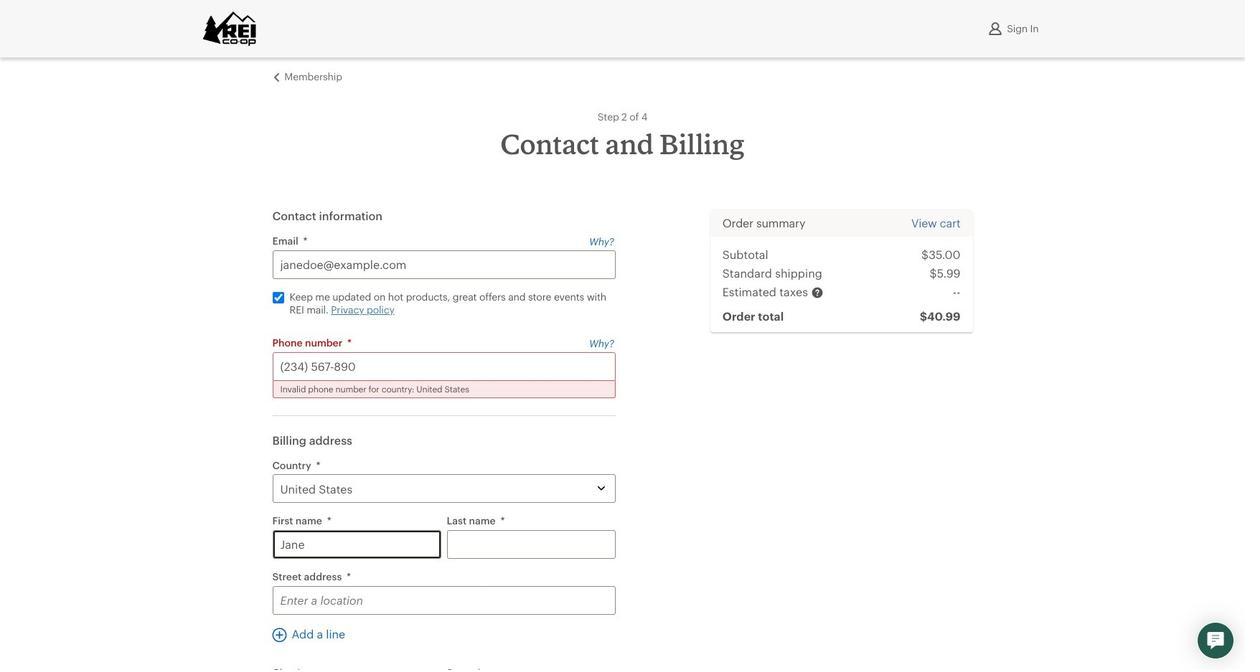 Task type: vqa. For each thing, say whether or not it's contained in the screenshot.
the Shop
no



Task type: describe. For each thing, give the bounding box(es) containing it.
First name text field
[[272, 530, 441, 559]]

rei left arrow image
[[272, 73, 281, 82]]

rei add image
[[272, 628, 287, 642]]

contact information: email address element
[[272, 234, 616, 325]]

Last name text field
[[447, 530, 616, 559]]



Task type: locate. For each thing, give the bounding box(es) containing it.
live chat image
[[1208, 633, 1225, 650]]

return to the rei.com homepage image
[[202, 11, 257, 46]]

None checkbox
[[272, 292, 284, 303]]

banner
[[0, 0, 1246, 57]]

Phone number telephone field
[[272, 352, 616, 381]]

Email email field
[[272, 250, 616, 279]]

Street address text field
[[272, 586, 616, 615]]

order total element
[[892, 307, 961, 326]]

none checkbox inside contact information: email address element
[[272, 292, 284, 303]]



